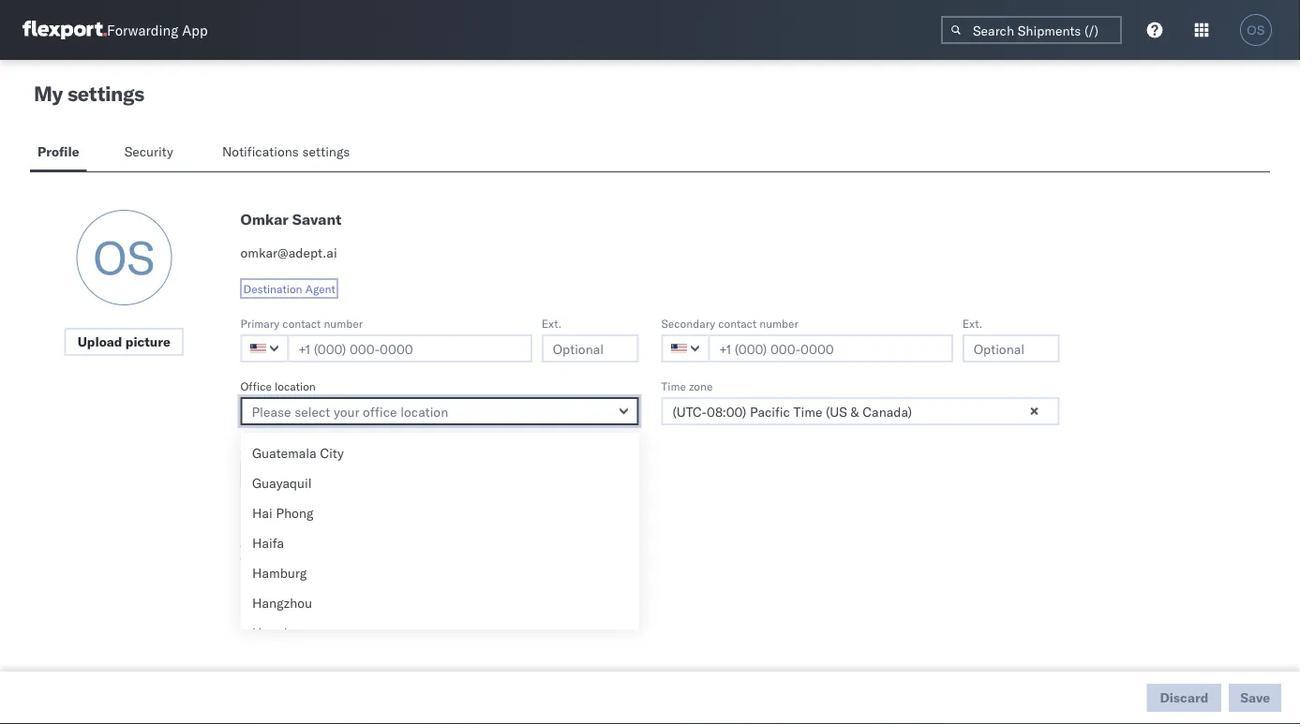 Task type: vqa. For each thing, say whether or not it's contained in the screenshot.
leftmost Optional "phone field"
yes



Task type: describe. For each thing, give the bounding box(es) containing it.
job title
[[241, 442, 281, 456]]

status
[[262, 556, 294, 570]]

United States text field
[[661, 335, 710, 363]]

guangzhou
[[252, 415, 320, 432]]

primary contact number
[[241, 316, 363, 331]]

your
[[407, 556, 429, 570]]

Please select your office location text field
[[241, 398, 639, 426]]

omkar@adept.ai
[[241, 245, 337, 261]]

notifications settings
[[222, 143, 350, 160]]

ext. for primary contact number
[[542, 316, 562, 331]]

notifications
[[222, 143, 299, 160]]

Search Shipments (/) text field
[[941, 16, 1122, 44]]

ext. for secondary contact number
[[963, 316, 983, 331]]

out of office the status will be shown next to your name in the messages.
[[241, 533, 548, 570]]

job
[[241, 442, 258, 456]]

the
[[241, 556, 260, 570]]

number for primary contact number
[[324, 316, 363, 331]]

guayaquil
[[252, 475, 312, 492]]

be
[[317, 556, 330, 570]]

name
[[432, 556, 460, 570]]

optional telephone field for primary contact number
[[542, 335, 639, 363]]

contact for secondary
[[718, 316, 757, 331]]

hai phong
[[252, 505, 314, 522]]

profile button
[[30, 135, 87, 172]]

haifa
[[252, 535, 284, 552]]

os inside button
[[1247, 23, 1265, 37]]

out
[[241, 533, 262, 549]]

location
[[275, 379, 316, 393]]

omkar savant
[[241, 210, 342, 229]]

os button
[[1235, 8, 1278, 52]]

notifications settings button
[[215, 135, 366, 172]]

office inside out of office the status will be shown next to your name in the messages.
[[281, 533, 318, 549]]

(UTC-08:00) Pacific Time (US & Canada) text field
[[661, 398, 1060, 426]]

agent
[[305, 282, 335, 296]]



Task type: locate. For each thing, give the bounding box(es) containing it.
1 horizontal spatial os
[[1247, 23, 1265, 37]]

time
[[661, 379, 686, 393]]

guatemala city
[[252, 445, 344, 462]]

0 horizontal spatial number
[[324, 316, 363, 331]]

upload
[[78, 334, 122, 350]]

1 horizontal spatial optional telephone field
[[963, 335, 1060, 363]]

guatemala
[[252, 445, 317, 462]]

app
[[182, 21, 208, 39]]

destination
[[243, 282, 302, 296]]

secondary
[[661, 316, 716, 331]]

1 horizontal spatial number
[[760, 316, 799, 331]]

0 horizontal spatial settings
[[67, 81, 144, 106]]

omkar
[[241, 210, 289, 229]]

settings
[[67, 81, 144, 106], [302, 143, 350, 160]]

security
[[124, 143, 173, 160]]

status
[[241, 505, 273, 519]]

forwarding
[[107, 21, 178, 39]]

optional telephone field for secondary contact number
[[963, 335, 1060, 363]]

0 vertical spatial settings
[[67, 81, 144, 106]]

hangzhou
[[252, 595, 312, 612]]

0 horizontal spatial ext.
[[542, 316, 562, 331]]

messages.
[[495, 556, 548, 570]]

number for secondary contact number
[[760, 316, 799, 331]]

os
[[1247, 23, 1265, 37], [93, 229, 155, 286]]

settings for notifications settings
[[302, 143, 350, 160]]

to
[[394, 556, 404, 570]]

Optional telephone field
[[542, 335, 639, 363], [963, 335, 1060, 363]]

primary
[[241, 316, 280, 331]]

0 vertical spatial os
[[1247, 23, 1265, 37]]

settings inside button
[[302, 143, 350, 160]]

2 ext. from the left
[[963, 316, 983, 331]]

2 optional telephone field from the left
[[963, 335, 1060, 363]]

1 horizontal spatial contact
[[718, 316, 757, 331]]

secondary contact number
[[661, 316, 799, 331]]

ext.
[[542, 316, 562, 331], [963, 316, 983, 331]]

time zone
[[661, 379, 713, 393]]

upload picture button
[[64, 328, 184, 356]]

of
[[266, 533, 278, 549]]

office location
[[241, 379, 316, 393]]

upload picture
[[78, 334, 170, 350]]

0 horizontal spatial contact
[[283, 316, 321, 331]]

title
[[261, 442, 281, 456]]

1 horizontal spatial ext.
[[963, 316, 983, 331]]

1 optional telephone field from the left
[[542, 335, 639, 363]]

1 contact from the left
[[283, 316, 321, 331]]

number
[[324, 316, 363, 331], [760, 316, 799, 331]]

picture
[[125, 334, 170, 350]]

my
[[34, 81, 63, 106]]

+1 (000) 000-0000 telephone field
[[287, 335, 532, 363]]

0 horizontal spatial office
[[241, 379, 272, 393]]

1 horizontal spatial office
[[281, 533, 318, 549]]

1 vertical spatial os
[[93, 229, 155, 286]]

contact
[[283, 316, 321, 331], [718, 316, 757, 331]]

will
[[297, 556, 314, 570]]

office up will
[[281, 533, 318, 549]]

Job title text field
[[241, 460, 639, 489]]

forwarding app
[[107, 21, 208, 39]]

contact for primary
[[283, 316, 321, 331]]

1 ext. from the left
[[542, 316, 562, 331]]

0 horizontal spatial optional telephone field
[[542, 335, 639, 363]]

the
[[475, 556, 492, 570]]

office down united states text box
[[241, 379, 272, 393]]

my settings
[[34, 81, 144, 106]]

1 vertical spatial settings
[[302, 143, 350, 160]]

settings for my settings
[[67, 81, 144, 106]]

2 contact from the left
[[718, 316, 757, 331]]

number down agent
[[324, 316, 363, 331]]

number up +1 (000) 000-0000 telephone field
[[760, 316, 799, 331]]

flexport. image
[[23, 21, 107, 39]]

0 vertical spatial office
[[241, 379, 272, 393]]

contact down destination agent
[[283, 316, 321, 331]]

in
[[463, 556, 473, 570]]

settings right my
[[67, 81, 144, 106]]

security button
[[117, 135, 185, 172]]

office
[[241, 379, 272, 393], [281, 533, 318, 549]]

city
[[320, 445, 344, 462]]

1 vertical spatial office
[[281, 533, 318, 549]]

1 number from the left
[[324, 316, 363, 331]]

0 horizontal spatial os
[[93, 229, 155, 286]]

+1 (000) 000-0000 telephone field
[[708, 335, 953, 363]]

phong
[[276, 505, 314, 522]]

2 number from the left
[[760, 316, 799, 331]]

contact right secondary
[[718, 316, 757, 331]]

destination agent
[[243, 282, 335, 296]]

shown
[[333, 556, 366, 570]]

hai
[[252, 505, 273, 522]]

hamburg
[[252, 565, 307, 582]]

hanoi
[[252, 625, 287, 642]]

settings right notifications
[[302, 143, 350, 160]]

next
[[369, 556, 391, 570]]

profile
[[38, 143, 79, 160]]

United States text field
[[241, 335, 289, 363]]

forwarding app link
[[23, 21, 208, 39]]

zone
[[689, 379, 713, 393]]

savant
[[292, 210, 342, 229]]

1 horizontal spatial settings
[[302, 143, 350, 160]]



